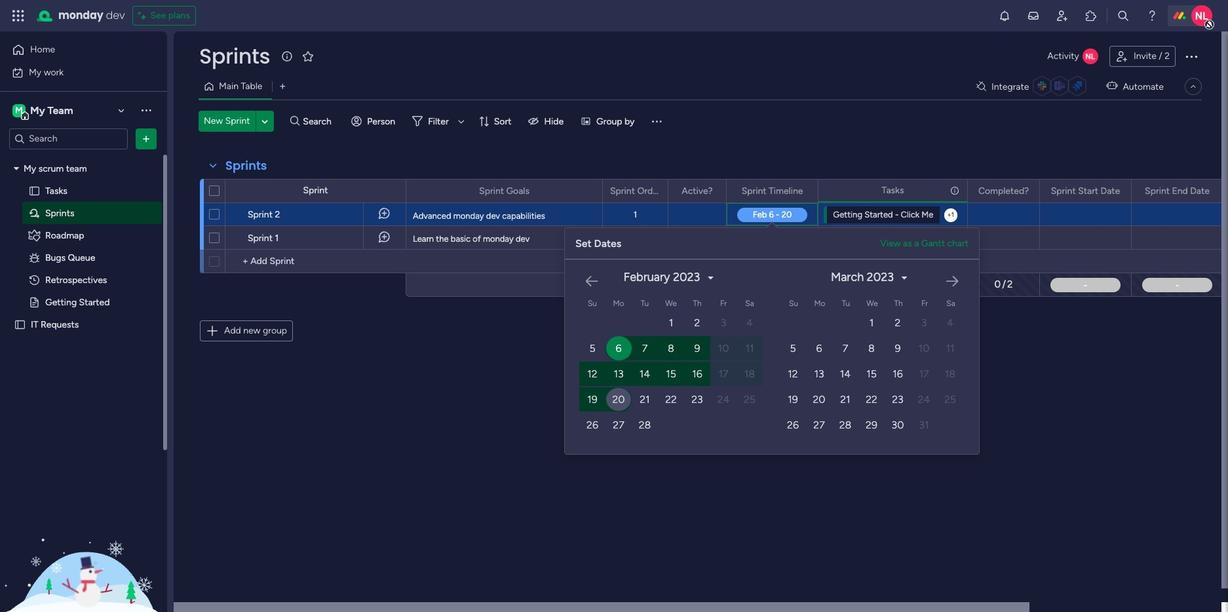 Task type: locate. For each thing, give the bounding box(es) containing it.
noah lott image
[[1192, 5, 1213, 26]]

collapse board header image
[[1189, 81, 1199, 92]]

lottie animation element
[[0, 480, 167, 612]]

angle down image
[[262, 116, 268, 126]]

Search in workspace field
[[28, 131, 109, 146]]

workspace options image
[[140, 104, 153, 117]]

public board image
[[28, 185, 41, 197], [28, 296, 41, 308], [14, 318, 26, 331]]

help image
[[1146, 9, 1159, 22]]

lottie animation image
[[0, 480, 167, 612]]

2 vertical spatial public board image
[[14, 318, 26, 331]]

column information image
[[950, 185, 960, 196]]

options image
[[1184, 49, 1200, 64], [584, 180, 593, 202], [1113, 180, 1122, 202], [1205, 180, 1214, 202], [182, 198, 193, 230]]

notifications image
[[998, 9, 1012, 22]]

None field
[[196, 43, 273, 70], [222, 157, 270, 174], [879, 183, 908, 198], [476, 184, 533, 198], [607, 184, 664, 198], [679, 184, 716, 198], [739, 184, 807, 198], [975, 184, 1033, 198], [1048, 184, 1124, 198], [1142, 184, 1213, 198], [196, 43, 273, 70], [222, 157, 270, 174], [879, 183, 908, 198], [476, 184, 533, 198], [607, 184, 664, 198], [679, 184, 716, 198], [739, 184, 807, 198], [975, 184, 1033, 198], [1048, 184, 1124, 198], [1142, 184, 1213, 198]]

v2 search image
[[290, 114, 300, 129]]

workspace image
[[12, 103, 26, 118]]

option
[[0, 157, 167, 159]]

caret down image
[[14, 164, 19, 173], [708, 273, 714, 282], [902, 273, 907, 282]]

arrow down image
[[453, 113, 469, 129]]

+ Add Sprint text field
[[232, 254, 400, 269]]

apps image
[[1085, 9, 1098, 22]]

invite members image
[[1056, 9, 1069, 22]]

workspace selection element
[[12, 103, 75, 120]]

board activity image
[[1083, 49, 1099, 64]]

region
[[565, 254, 1229, 464]]

list box
[[0, 155, 167, 513]]

autopilot image
[[1107, 78, 1118, 94]]

add to favorites image
[[302, 49, 315, 63]]

options image
[[140, 132, 153, 145], [949, 179, 959, 202], [650, 180, 659, 202], [708, 180, 717, 202], [800, 180, 809, 202], [1021, 180, 1031, 202], [182, 222, 193, 253]]



Task type: describe. For each thing, give the bounding box(es) containing it.
0 vertical spatial public board image
[[28, 185, 41, 197]]

add view image
[[280, 82, 286, 91]]

1 horizontal spatial caret down image
[[708, 273, 714, 282]]

select product image
[[12, 9, 25, 22]]

dapulse integrations image
[[977, 82, 987, 91]]

home image
[[12, 43, 25, 56]]

search everything image
[[1117, 9, 1130, 22]]

show board description image
[[279, 50, 295, 63]]

1 vertical spatial public board image
[[28, 296, 41, 308]]

menu image
[[651, 115, 664, 128]]

see plans image
[[139, 8, 150, 24]]

0 horizontal spatial caret down image
[[14, 164, 19, 173]]

my work image
[[12, 67, 24, 78]]

2 horizontal spatial caret down image
[[902, 273, 907, 282]]

Search field
[[300, 112, 339, 130]]

inbox image
[[1027, 9, 1040, 22]]



Task type: vqa. For each thing, say whether or not it's contained in the screenshot.
leftmost Export CSV image
no



